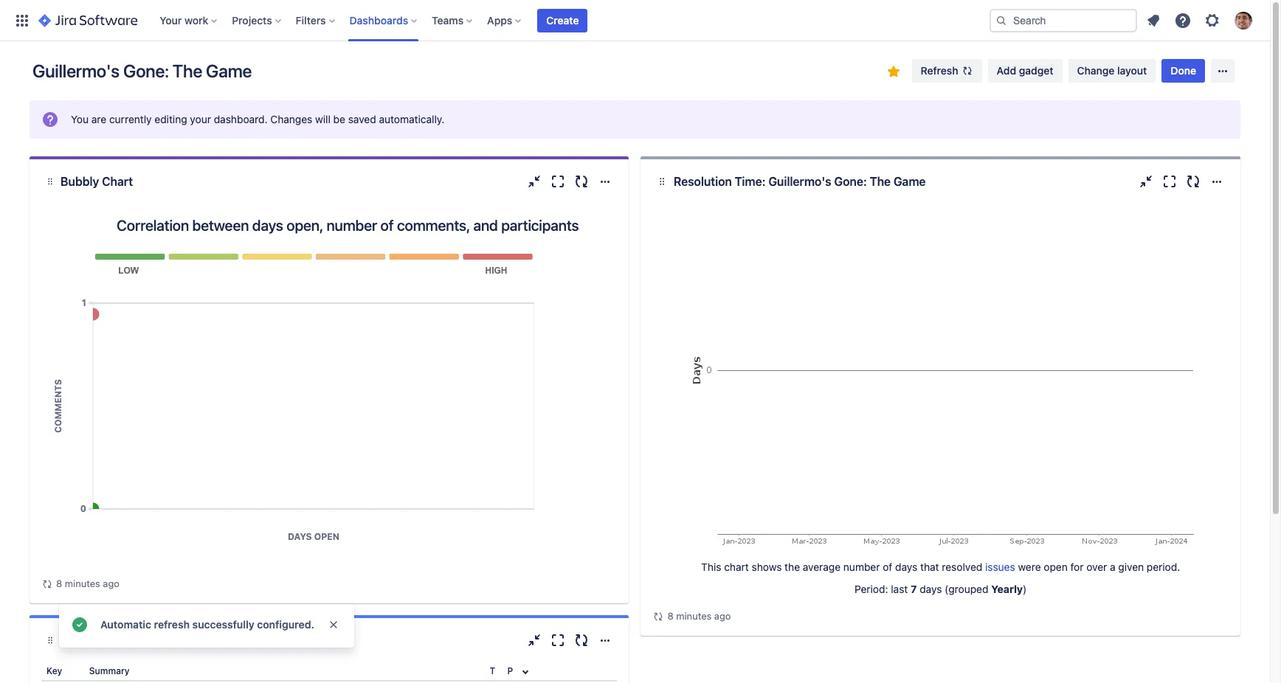Task type: locate. For each thing, give the bounding box(es) containing it.
days right 7
[[920, 583, 942, 596]]

changes
[[270, 113, 313, 125]]

of left comments, at left
[[381, 217, 394, 234]]

done link
[[1162, 59, 1205, 83]]

key
[[47, 666, 62, 677]]

banner
[[0, 0, 1270, 41]]

1 horizontal spatial 8 minutes ago
[[668, 610, 731, 622]]

correlation between days open, number of comments, and participants
[[117, 217, 579, 234]]

star guillermo's gone: the game image
[[885, 63, 902, 80]]

t
[[490, 666, 496, 677]]

1 horizontal spatial ago
[[714, 610, 731, 622]]

gadget
[[1019, 64, 1054, 77]]

ago inside bubbly chart region
[[103, 578, 120, 590]]

number inside resolution time: guillermo's gone: the game region
[[844, 561, 880, 574]]

8 minutes ago inside bubbly chart region
[[56, 578, 120, 590]]

add gadget
[[997, 64, 1054, 77]]

2 vertical spatial days
[[920, 583, 942, 596]]

8 inside bubbly chart region
[[56, 578, 62, 590]]

number right open, at the top
[[327, 217, 377, 234]]

guillermo's right time:
[[769, 175, 832, 188]]

guillermo's up the you
[[32, 61, 120, 81]]

period.
[[1147, 561, 1181, 574]]

1 horizontal spatial the
[[870, 175, 891, 188]]

over
[[1087, 561, 1107, 574]]

notifications image
[[1145, 11, 1163, 29]]

0 vertical spatial 8
[[56, 578, 62, 590]]

days left open, at the top
[[252, 217, 283, 234]]

0 vertical spatial ago
[[103, 578, 120, 590]]

ago inside resolution time: guillermo's gone: the game region
[[714, 610, 731, 622]]

dashboard.
[[214, 113, 268, 125]]

and
[[473, 217, 498, 234]]

maximize resolution time: guillermo's gone: the game image
[[1161, 173, 1179, 190]]

of up last
[[883, 561, 893, 574]]

1 horizontal spatial guillermo's
[[769, 175, 832, 188]]

days inside bubbly chart region
[[252, 217, 283, 234]]

dismiss image
[[328, 619, 340, 631]]

minutes inside bubbly chart region
[[65, 578, 100, 590]]

0 vertical spatial guillermo's
[[32, 61, 120, 81]]

your work button
[[155, 8, 223, 32]]

ago up automatic
[[103, 578, 120, 590]]

ago
[[103, 578, 120, 590], [714, 610, 731, 622]]

refresh
[[154, 619, 190, 631]]

jira software image
[[38, 11, 137, 29], [38, 11, 137, 29]]

1 horizontal spatial 8
[[668, 610, 674, 622]]

1 vertical spatial ago
[[714, 610, 731, 622]]

minutes right an arrow curved in a circular way on the button that refreshes the dashboard icon
[[676, 610, 712, 622]]

add gadget button
[[988, 59, 1063, 83]]

comments,
[[397, 217, 470, 234]]

ago down this
[[714, 610, 731, 622]]

0 horizontal spatial days
[[252, 217, 283, 234]]

time:
[[735, 175, 766, 188]]

change layout
[[1077, 64, 1147, 77]]

days
[[252, 217, 283, 234], [895, 561, 918, 574], [920, 583, 942, 596]]

this
[[701, 561, 722, 574]]

days up last
[[895, 561, 918, 574]]

refresh button
[[912, 59, 982, 83]]

8 minutes ago right an arrow curved in a circular way on the button that refreshes the dashboard image
[[56, 578, 120, 590]]

a
[[1110, 561, 1116, 574]]

last
[[891, 583, 908, 596]]

automatic refresh successfully configured.
[[100, 619, 314, 631]]

1 horizontal spatial minutes
[[676, 610, 712, 622]]

1 vertical spatial days
[[895, 561, 918, 574]]

of
[[381, 217, 394, 234], [883, 561, 893, 574]]

0 horizontal spatial number
[[327, 217, 377, 234]]

0 vertical spatial of
[[381, 217, 394, 234]]

minutes inside resolution time: guillermo's gone: the game region
[[676, 610, 712, 622]]

more dashboard actions image
[[1214, 62, 1232, 80]]

refresh assigned to me image
[[573, 632, 591, 650]]

1 horizontal spatial days
[[895, 561, 918, 574]]

saved
[[348, 113, 376, 125]]

the
[[785, 561, 800, 574]]

of inside resolution time: guillermo's gone: the game region
[[883, 561, 893, 574]]

Search field
[[990, 8, 1138, 32]]

help image
[[1174, 11, 1192, 29]]

average
[[803, 561, 841, 574]]

work
[[185, 14, 208, 26]]

0 horizontal spatial gone:
[[123, 61, 169, 81]]

number up 'period:'
[[844, 561, 880, 574]]

0 horizontal spatial game
[[206, 61, 252, 81]]

0 vertical spatial number
[[327, 217, 377, 234]]

teams
[[432, 14, 464, 26]]

primary element
[[9, 0, 990, 41]]

1 horizontal spatial of
[[883, 561, 893, 574]]

guillermo's
[[32, 61, 120, 81], [769, 175, 832, 188]]

your
[[190, 113, 211, 125]]

gone:
[[123, 61, 169, 81], [834, 175, 867, 188]]

1 vertical spatial 8 minutes ago
[[668, 610, 731, 622]]

number
[[327, 217, 377, 234], [844, 561, 880, 574]]

8 for bubbly
[[56, 578, 62, 590]]

participants
[[501, 217, 579, 234]]

1 vertical spatial 8
[[668, 610, 674, 622]]

8 inside resolution time: guillermo's gone: the game region
[[668, 610, 674, 622]]

layout
[[1118, 64, 1147, 77]]

refresh bubbly chart image
[[573, 173, 591, 190]]

banner containing your work
[[0, 0, 1270, 41]]

1 vertical spatial number
[[844, 561, 880, 574]]

settings image
[[1204, 11, 1222, 29]]

open,
[[287, 217, 323, 234]]

game
[[206, 61, 252, 81], [894, 175, 926, 188]]

refresh resolution time: guillermo's gone: the game image
[[1185, 173, 1202, 190]]

1 vertical spatial gone:
[[834, 175, 867, 188]]

period:
[[855, 583, 888, 596]]

filters button
[[291, 8, 341, 32]]

minutes right an arrow curved in a circular way on the button that refreshes the dashboard image
[[65, 578, 100, 590]]

0 vertical spatial minutes
[[65, 578, 100, 590]]

minutes
[[65, 578, 100, 590], [676, 610, 712, 622]]

open
[[1044, 561, 1068, 574]]

8 minutes ago right an arrow curved in a circular way on the button that refreshes the dashboard icon
[[668, 610, 731, 622]]

1 vertical spatial of
[[883, 561, 893, 574]]

dashboards button
[[345, 8, 423, 32]]

8
[[56, 578, 62, 590], [668, 610, 674, 622]]

maximize bubbly chart image
[[550, 173, 567, 190]]

1 vertical spatial guillermo's
[[769, 175, 832, 188]]

1 vertical spatial game
[[894, 175, 926, 188]]

maximize assigned to me image
[[550, 632, 567, 650]]

8 right an arrow curved in a circular way on the button that refreshes the dashboard image
[[56, 578, 62, 590]]

1 horizontal spatial number
[[844, 561, 880, 574]]

8 minutes ago inside resolution time: guillermo's gone: the game region
[[668, 610, 731, 622]]

0 vertical spatial days
[[252, 217, 283, 234]]

resolved
[[942, 561, 983, 574]]

0 vertical spatial 8 minutes ago
[[56, 578, 120, 590]]

automatically.
[[379, 113, 445, 125]]

0 horizontal spatial 8 minutes ago
[[56, 578, 120, 590]]

8 right an arrow curved in a circular way on the button that refreshes the dashboard icon
[[668, 610, 674, 622]]

8 minutes ago
[[56, 578, 120, 590], [668, 610, 731, 622]]

0 horizontal spatial the
[[173, 61, 202, 81]]

apps button
[[483, 8, 527, 32]]

more actions for bubbly chart gadget image
[[597, 173, 615, 190]]

)
[[1023, 583, 1027, 596]]

more actions for resolution time: guillermo's gone: the game gadget image
[[1208, 173, 1226, 190]]

currently
[[109, 113, 152, 125]]

1 horizontal spatial gone:
[[834, 175, 867, 188]]

1 vertical spatial minutes
[[676, 610, 712, 622]]

that
[[921, 561, 939, 574]]

0 horizontal spatial of
[[381, 217, 394, 234]]

0 horizontal spatial ago
[[103, 578, 120, 590]]

search image
[[996, 14, 1008, 26]]

me
[[129, 634, 146, 647]]

appswitcher icon image
[[13, 11, 31, 29]]

the
[[173, 61, 202, 81], [870, 175, 891, 188]]

0 horizontal spatial minutes
[[65, 578, 100, 590]]

minimize bubbly chart image
[[526, 173, 544, 190]]

0 horizontal spatial 8
[[56, 578, 62, 590]]



Task type: vqa. For each thing, say whether or not it's contained in the screenshot.
Jira image
no



Task type: describe. For each thing, give the bounding box(es) containing it.
number inside bubbly chart region
[[327, 217, 377, 234]]

8 minutes ago for resolution
[[668, 610, 731, 622]]

create
[[547, 14, 579, 26]]

projects
[[232, 14, 272, 26]]

editing
[[155, 113, 187, 125]]

refresh image
[[962, 65, 973, 77]]

you
[[71, 113, 89, 125]]

chart
[[102, 175, 133, 188]]

ago for resolution
[[714, 610, 731, 622]]

resolution time: guillermo's gone: the game
[[674, 175, 926, 188]]

apps
[[487, 14, 513, 26]]

issues link
[[986, 561, 1016, 574]]

period: last 7 days (grouped yearly )
[[855, 583, 1027, 596]]

chart
[[724, 561, 749, 574]]

configured.
[[257, 619, 314, 631]]

your
[[160, 14, 182, 26]]

shows
[[752, 561, 782, 574]]

8 for resolution
[[668, 610, 674, 622]]

1 vertical spatial the
[[870, 175, 891, 188]]

yearly
[[992, 583, 1023, 596]]

assigned to me
[[61, 634, 146, 647]]

change layout button
[[1069, 59, 1156, 83]]

issues
[[986, 561, 1016, 574]]

to
[[115, 634, 126, 647]]

will
[[315, 113, 331, 125]]

teams button
[[428, 8, 478, 32]]

filters
[[296, 14, 326, 26]]

for
[[1071, 561, 1084, 574]]

assigned
[[61, 634, 112, 647]]

refresh
[[921, 64, 959, 77]]

are
[[91, 113, 106, 125]]

correlation
[[117, 217, 189, 234]]

your work
[[160, 14, 208, 26]]

p
[[508, 666, 513, 677]]

this chart shows the average number of days that resolved issues were open for over a given period.
[[701, 561, 1181, 574]]

resolution time: guillermo's gone: the game region
[[653, 204, 1229, 625]]

change
[[1077, 64, 1115, 77]]

automatic
[[100, 619, 151, 631]]

between
[[192, 217, 249, 234]]

were
[[1018, 561, 1041, 574]]

given
[[1119, 561, 1144, 574]]

0 vertical spatial game
[[206, 61, 252, 81]]

done
[[1171, 64, 1197, 77]]

ago for bubbly
[[103, 578, 120, 590]]

success image
[[71, 616, 89, 634]]

0 vertical spatial the
[[173, 61, 202, 81]]

resolution
[[674, 175, 732, 188]]

1 horizontal spatial game
[[894, 175, 926, 188]]

0 horizontal spatial guillermo's
[[32, 61, 120, 81]]

your profile and settings image
[[1235, 11, 1253, 29]]

an arrow curved in a circular way on the button that refreshes the dashboard image
[[653, 611, 665, 623]]

(grouped
[[945, 583, 989, 596]]

2 horizontal spatial days
[[920, 583, 942, 596]]

summary
[[89, 666, 130, 677]]

7
[[911, 583, 917, 596]]

an arrow curved in a circular way on the button that refreshes the dashboard image
[[41, 578, 53, 590]]

minutes for resolution
[[676, 610, 712, 622]]

projects button
[[228, 8, 287, 32]]

add
[[997, 64, 1017, 77]]

minutes for bubbly
[[65, 578, 100, 590]]

be
[[333, 113, 345, 125]]

minimize assigned to me image
[[526, 632, 544, 650]]

bubbly
[[60, 175, 99, 188]]

you are currently editing your dashboard. changes will be saved automatically.
[[71, 113, 445, 125]]

dashboards
[[350, 14, 408, 26]]

successfully
[[192, 619, 255, 631]]

undefined generated chart image image
[[682, 204, 1200, 549]]

0 vertical spatial gone:
[[123, 61, 169, 81]]

minimize resolution time: guillermo's gone: the game image
[[1138, 173, 1155, 190]]

bubbly chart region
[[41, 204, 617, 592]]

bubbly chart
[[60, 175, 133, 188]]

create button
[[538, 8, 588, 32]]

of inside bubbly chart region
[[381, 217, 394, 234]]

8 minutes ago for bubbly
[[56, 578, 120, 590]]

more actions for assigned to me gadget image
[[597, 632, 615, 650]]

guillermo's gone: the game
[[32, 61, 252, 81]]



